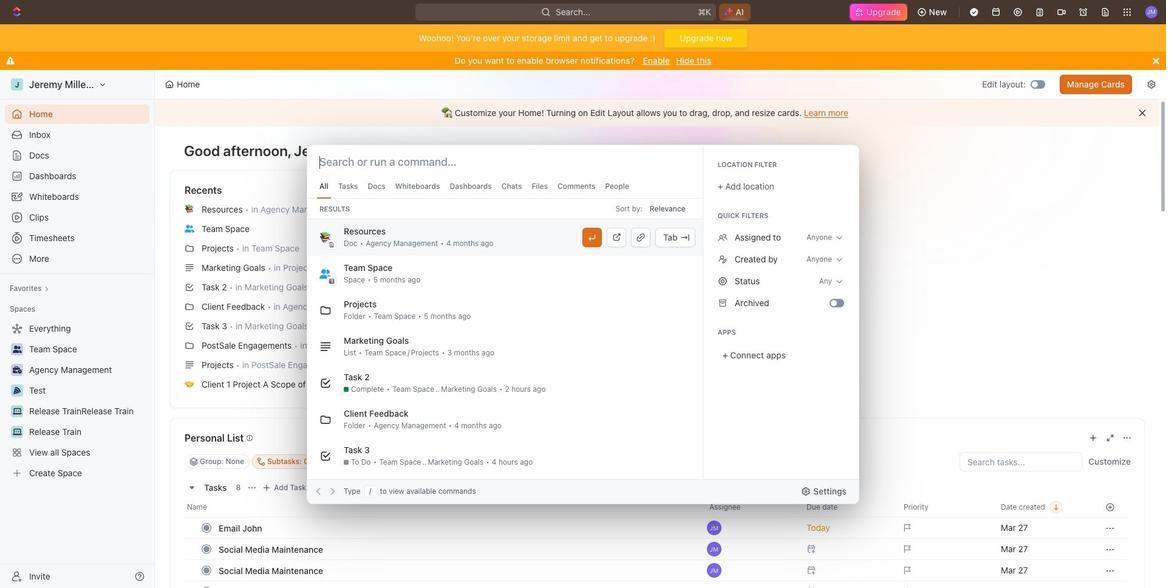 Task type: vqa. For each thing, say whether or not it's contained in the screenshot.
Search or run a command… Text Field
yes



Task type: describe. For each thing, give the bounding box(es) containing it.
qdq9q image
[[718, 233, 728, 242]]

Search tasks... text field
[[960, 453, 1082, 471]]

tree inside sidebar navigation
[[5, 319, 149, 483]]

user group image
[[320, 269, 332, 279]]

sidebar navigation
[[0, 70, 155, 588]]

user group image
[[185, 225, 194, 232]]

e83zz image
[[718, 298, 728, 308]]



Task type: locate. For each thing, give the bounding box(es) containing it.
alert
[[155, 100, 1160, 126]]

qdq9q image up e83zz icon
[[718, 276, 728, 286]]

0 vertical spatial qdq9q image
[[718, 255, 728, 264]]

Search or run a command… text field
[[320, 155, 469, 169]]

2 qdq9q image from the top
[[718, 276, 728, 286]]

qdq9q image
[[718, 255, 728, 264], [718, 276, 728, 286]]

1 qdq9q image from the top
[[718, 255, 728, 264]]

qdq9q image down qdq9q image
[[718, 255, 728, 264]]

1 vertical spatial qdq9q image
[[718, 276, 728, 286]]

tree
[[5, 319, 149, 483]]



